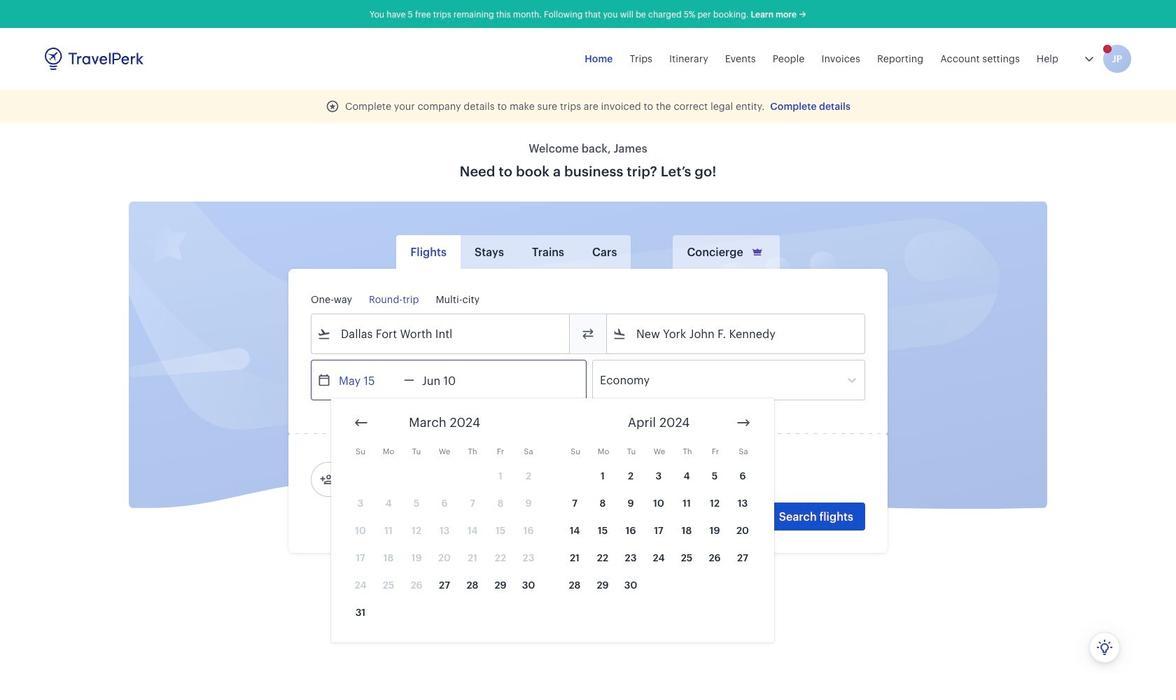Task type: describe. For each thing, give the bounding box(es) containing it.
calendar application
[[331, 398, 1176, 643]]

Depart text field
[[331, 361, 404, 400]]



Task type: locate. For each thing, give the bounding box(es) containing it.
From search field
[[331, 323, 551, 345]]

Return text field
[[414, 361, 487, 400]]

move backward to switch to the previous month. image
[[353, 415, 370, 431]]

To search field
[[627, 323, 847, 345]]

Add first traveler search field
[[334, 468, 480, 491]]

move forward to switch to the next month. image
[[735, 415, 752, 431]]



